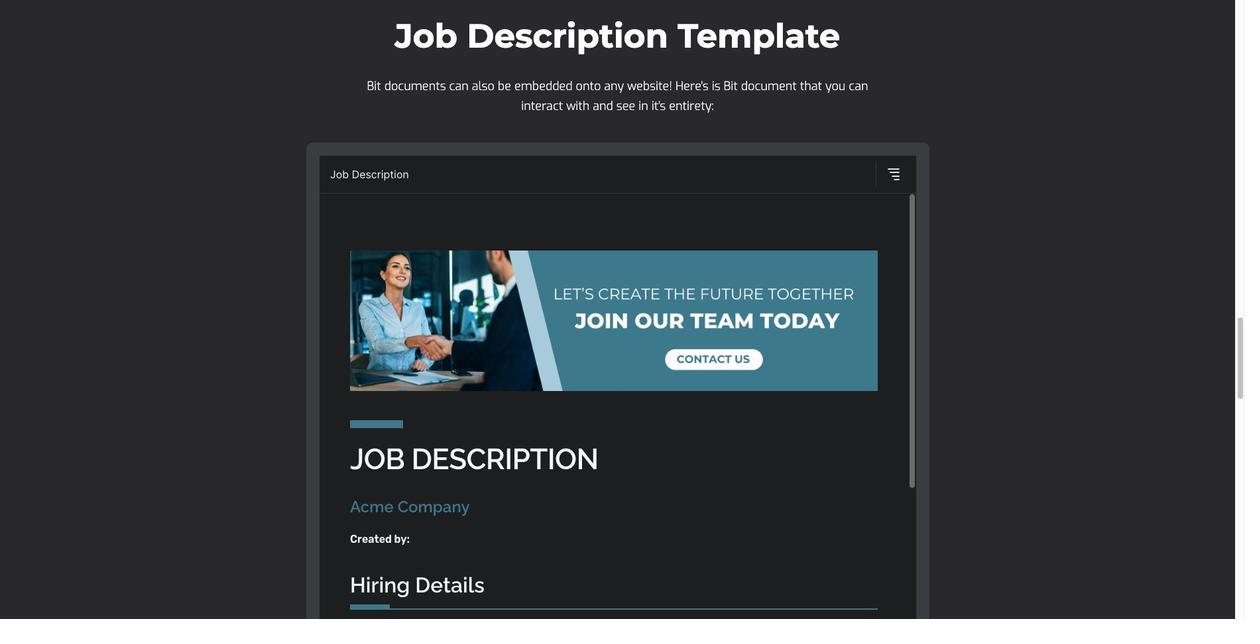 Task type: vqa. For each thing, say whether or not it's contained in the screenshot.
2 icon
no



Task type: locate. For each thing, give the bounding box(es) containing it.
document
[[741, 78, 797, 94]]

job description template
[[395, 16, 840, 56]]

description
[[467, 16, 669, 56]]

can
[[449, 78, 469, 94], [849, 78, 868, 94]]

can right you
[[849, 78, 868, 94]]

with
[[566, 98, 590, 114]]

2 bit from the left
[[724, 78, 738, 94]]

bit left documents
[[367, 78, 381, 94]]

job
[[395, 16, 458, 56]]

0 horizontal spatial bit
[[367, 78, 381, 94]]

bit
[[367, 78, 381, 94], [724, 78, 738, 94]]

entirety:
[[669, 98, 714, 114]]

see
[[617, 98, 635, 114]]

0 horizontal spatial can
[[449, 78, 469, 94]]

1 can from the left
[[449, 78, 469, 94]]

can left also
[[449, 78, 469, 94]]

in
[[639, 98, 648, 114]]

bit documents can also be embedded onto any website! here's is bit document that you can interact with and see in it's entirety:
[[367, 78, 868, 114]]

be
[[498, 78, 511, 94]]

bit right is
[[724, 78, 738, 94]]

1 horizontal spatial can
[[849, 78, 868, 94]]

1 horizontal spatial bit
[[724, 78, 738, 94]]



Task type: describe. For each thing, give the bounding box(es) containing it.
and
[[593, 98, 613, 114]]

is
[[712, 78, 721, 94]]

interact
[[521, 98, 563, 114]]

embedded
[[515, 78, 573, 94]]

1 bit from the left
[[367, 78, 381, 94]]

you
[[826, 78, 846, 94]]

also
[[472, 78, 495, 94]]

website!
[[627, 78, 672, 94]]

onto
[[576, 78, 601, 94]]

it's
[[652, 98, 666, 114]]

documents
[[384, 78, 446, 94]]

that
[[800, 78, 822, 94]]

any
[[604, 78, 624, 94]]

template
[[678, 16, 840, 56]]

2 can from the left
[[849, 78, 868, 94]]

here's
[[676, 78, 709, 94]]



